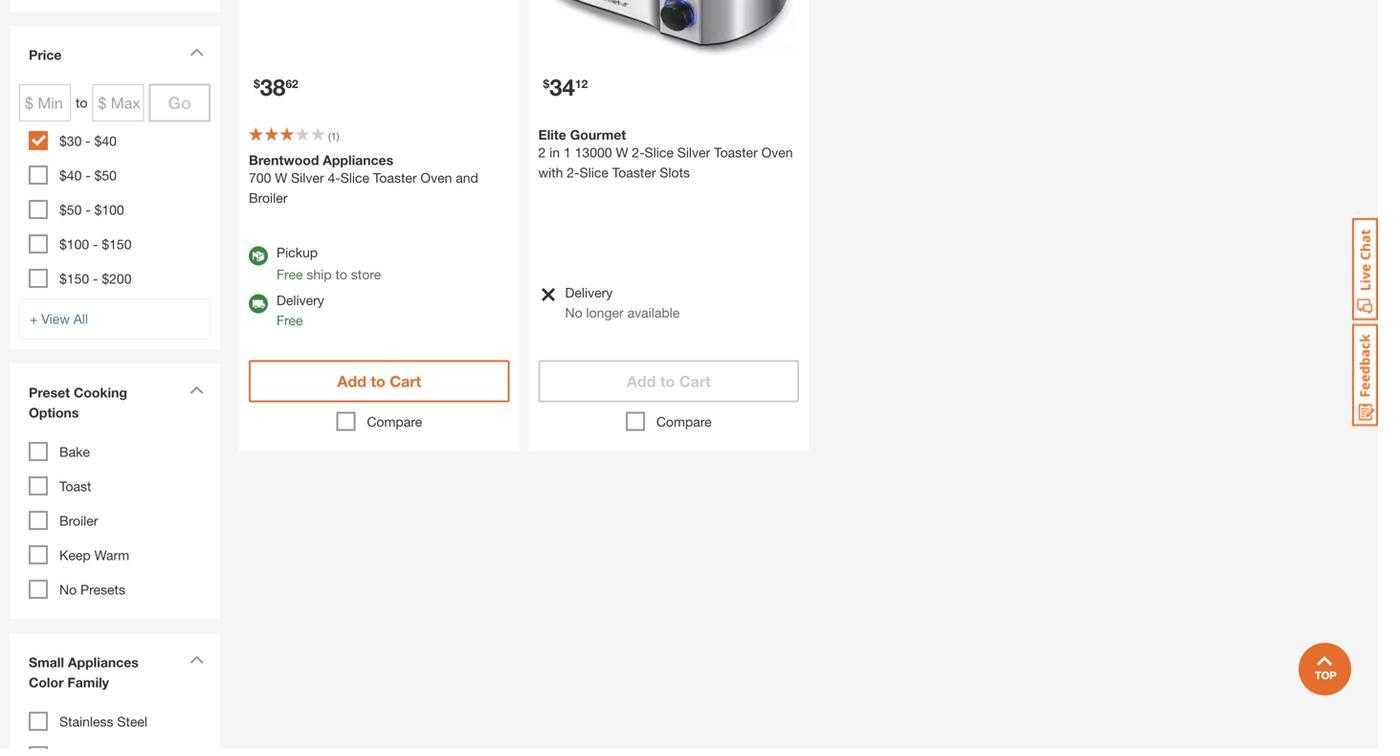 Task type: vqa. For each thing, say whether or not it's contained in the screenshot.
'Read'
no



Task type: locate. For each thing, give the bounding box(es) containing it.
1 horizontal spatial appliances
[[323, 152, 394, 168]]

1 vertical spatial broiler
[[59, 513, 98, 529]]

0 vertical spatial w
[[616, 145, 628, 160]]

$150 down "$100 - $150" link
[[59, 271, 89, 287]]

price-range-lowerBound telephone field
[[19, 84, 71, 122]]

0 horizontal spatial cart
[[390, 372, 421, 391]]

$ left "62"
[[254, 77, 260, 90]]

1 horizontal spatial add to cart
[[627, 372, 711, 391]]

0 horizontal spatial w
[[275, 170, 287, 186]]

w
[[616, 145, 628, 160], [275, 170, 287, 186]]

1 vertical spatial appliances
[[68, 655, 139, 671]]

1 vertical spatial $50
[[59, 202, 82, 218]]

$150 up $200
[[102, 236, 132, 252]]

4-
[[328, 170, 341, 186]]

0 vertical spatial free
[[277, 267, 303, 282]]

$100 down $50 - $100
[[59, 236, 89, 252]]

$50
[[94, 168, 117, 183], [59, 202, 82, 218]]

delivery
[[565, 285, 613, 301], [277, 292, 324, 308]]

toaster inside brentwood appliances 700 w silver 4-slice toaster oven and broiler
[[373, 170, 417, 186]]

- for $30
[[85, 133, 91, 149]]

2 horizontal spatial toaster
[[714, 145, 758, 160]]

add to cart
[[337, 372, 421, 391], [627, 372, 711, 391]]

0 vertical spatial appliances
[[323, 152, 394, 168]]

1 vertical spatial no
[[59, 582, 77, 598]]

delivery up longer
[[565, 285, 613, 301]]

1 horizontal spatial $150
[[102, 236, 132, 252]]

0 horizontal spatial silver
[[291, 170, 324, 186]]

1 horizontal spatial no
[[565, 305, 583, 321]]

appliances inside "small appliances color family"
[[68, 655, 139, 671]]

1 horizontal spatial add to cart button
[[538, 360, 799, 403]]

0 horizontal spatial 2-
[[567, 165, 580, 180]]

go button
[[149, 84, 211, 122]]

delivery inside the delivery no longer available
[[565, 285, 613, 301]]

with
[[538, 165, 563, 180]]

0 horizontal spatial add to cart
[[337, 372, 421, 391]]

caret icon image inside preset cooking options link
[[190, 386, 204, 394]]

1 horizontal spatial broiler
[[249, 190, 288, 206]]

$
[[254, 77, 260, 90], [543, 77, 550, 90]]

add
[[337, 372, 367, 391], [627, 372, 656, 391]]

w inside brentwood appliances 700 w silver 4-slice toaster oven and broiler
[[275, 170, 287, 186]]

1 horizontal spatial oven
[[762, 145, 793, 160]]

1 horizontal spatial 2-
[[632, 145, 645, 160]]

0 horizontal spatial add
[[337, 372, 367, 391]]

- up $150 - $200
[[93, 236, 98, 252]]

0 horizontal spatial slice
[[340, 170, 370, 186]]

appliances
[[323, 152, 394, 168], [68, 655, 139, 671]]

2 caret icon image from the top
[[190, 386, 204, 394]]

- down $40 - $50
[[85, 202, 91, 218]]

1 horizontal spatial cart
[[679, 372, 711, 391]]

warm
[[94, 548, 129, 563]]

38
[[260, 73, 286, 101]]

0 horizontal spatial $100
[[59, 236, 89, 252]]

appliances up family
[[68, 655, 139, 671]]

appliances for small
[[68, 655, 139, 671]]

12
[[575, 77, 588, 90]]

2 compare from the left
[[657, 414, 712, 430]]

$40 down $30
[[59, 168, 82, 183]]

0 horizontal spatial compare
[[367, 414, 422, 430]]

store
[[351, 267, 381, 282]]

delivery free
[[277, 292, 324, 328]]

w down brentwood
[[275, 170, 287, 186]]

no inside the delivery no longer available
[[565, 305, 583, 321]]

2 vertical spatial caret icon image
[[190, 656, 204, 664]]

$100 up the $100 - $150
[[94, 202, 124, 218]]

0 vertical spatial no
[[565, 305, 583, 321]]

- left $200
[[93, 271, 98, 287]]

elite
[[538, 127, 566, 143]]

price-range-upperBound telephone field
[[92, 84, 144, 122]]

$40 right $30
[[94, 133, 117, 149]]

available for pickup image
[[249, 247, 268, 266]]

free for delivery free
[[277, 313, 303, 328]]

delivery for free
[[277, 292, 324, 308]]

700
[[249, 170, 271, 186]]

broiler
[[249, 190, 288, 206], [59, 513, 98, 529]]

1 vertical spatial 1
[[564, 145, 571, 160]]

toast link
[[59, 479, 91, 494]]

1
[[331, 130, 337, 143], [564, 145, 571, 160]]

0 vertical spatial oven
[[762, 145, 793, 160]]

stainless steel
[[59, 714, 147, 730]]

1 horizontal spatial slice
[[580, 165, 609, 180]]

$40
[[94, 133, 117, 149], [59, 168, 82, 183]]

free inside pickup free ship to store
[[277, 267, 303, 282]]

1 caret icon image from the top
[[190, 48, 204, 56]]

$ for 38
[[254, 77, 260, 90]]

add to cart button for 34
[[538, 360, 799, 403]]

0 horizontal spatial $150
[[59, 271, 89, 287]]

-
[[85, 133, 91, 149], [85, 168, 91, 183], [85, 202, 91, 218], [93, 236, 98, 252], [93, 271, 98, 287]]

slice inside brentwood appliances 700 w silver 4-slice toaster oven and broiler
[[340, 170, 370, 186]]

$100
[[94, 202, 124, 218], [59, 236, 89, 252]]

$150 - $200 link
[[59, 271, 132, 287]]

broiler down 700
[[249, 190, 288, 206]]

2 add to cart from the left
[[627, 372, 711, 391]]

no left presets
[[59, 582, 77, 598]]

oven inside brentwood appliances 700 w silver 4-slice toaster oven and broiler
[[421, 170, 452, 186]]

$30 - $40 link
[[59, 133, 117, 149]]

2- right with
[[567, 165, 580, 180]]

1 inside the elite gourmet 2 in 1 13000 w 2-slice silver toaster oven with 2-slice toaster slots
[[564, 145, 571, 160]]

available shipping image
[[249, 294, 268, 314]]

$40 - $50
[[59, 168, 117, 183]]

1 up 4-
[[331, 130, 337, 143]]

cart for 38
[[390, 372, 421, 391]]

0 vertical spatial $50
[[94, 168, 117, 183]]

- for $150
[[93, 271, 98, 287]]

1 horizontal spatial delivery
[[565, 285, 613, 301]]

preset cooking options link
[[19, 373, 211, 437]]

free down pickup
[[277, 267, 303, 282]]

cart
[[390, 372, 421, 391], [679, 372, 711, 391]]

0 horizontal spatial delivery
[[277, 292, 324, 308]]

0 horizontal spatial $
[[254, 77, 260, 90]]

all
[[73, 311, 88, 327]]

1 vertical spatial w
[[275, 170, 287, 186]]

silver left 4-
[[291, 170, 324, 186]]

1 horizontal spatial $100
[[94, 202, 124, 218]]

$50 - $100
[[59, 202, 124, 218]]

1 vertical spatial free
[[277, 313, 303, 328]]

0 vertical spatial 2-
[[632, 145, 645, 160]]

0 horizontal spatial $50
[[59, 202, 82, 218]]

delivery down ship
[[277, 292, 324, 308]]

1 compare from the left
[[367, 414, 422, 430]]

0 horizontal spatial add to cart button
[[249, 360, 510, 403]]

$40 - $50 link
[[59, 168, 117, 183]]

1 right in at the top left of page
[[564, 145, 571, 160]]

caret icon image inside "price" link
[[190, 48, 204, 56]]

0 horizontal spatial appliances
[[68, 655, 139, 671]]

0 horizontal spatial no
[[59, 582, 77, 598]]

ship
[[307, 267, 332, 282]]

1 horizontal spatial compare
[[657, 414, 712, 430]]

1 horizontal spatial silver
[[678, 145, 711, 160]]

caret icon image inside small appliances color family link
[[190, 656, 204, 664]]

broiler inside brentwood appliances 700 w silver 4-slice toaster oven and broiler
[[249, 190, 288, 206]]

slots
[[660, 165, 690, 180]]

2 horizontal spatial slice
[[645, 145, 674, 160]]

2 in 1 13000 w 2-slice silver toaster oven with 2-slice toaster slots image
[[529, 0, 809, 56]]

700 w silver 4-slice toaster oven and broiler image
[[239, 0, 519, 56]]

0 vertical spatial $100
[[94, 202, 124, 218]]

0 vertical spatial $150
[[102, 236, 132, 252]]

$150
[[102, 236, 132, 252], [59, 271, 89, 287]]

broiler down "toast" link
[[59, 513, 98, 529]]

1 horizontal spatial $50
[[94, 168, 117, 183]]

$ 34 12
[[543, 73, 588, 101]]

add to cart button
[[249, 360, 510, 403], [538, 360, 799, 403]]

1 vertical spatial silver
[[291, 170, 324, 186]]

- down $30 - $40 link at top
[[85, 168, 91, 183]]

elite gourmet 2 in 1 13000 w 2-slice silver toaster oven with 2-slice toaster slots
[[538, 127, 793, 180]]

1 add from the left
[[337, 372, 367, 391]]

- for $100
[[93, 236, 98, 252]]

0 vertical spatial broiler
[[249, 190, 288, 206]]

1 horizontal spatial 1
[[564, 145, 571, 160]]

2-
[[632, 145, 645, 160], [567, 165, 580, 180]]

1 horizontal spatial w
[[616, 145, 628, 160]]

toaster
[[714, 145, 758, 160], [612, 165, 656, 180], [373, 170, 417, 186]]

1 vertical spatial $40
[[59, 168, 82, 183]]

$ left the 12 at the top of the page
[[543, 77, 550, 90]]

$50 up $50 - $100 link
[[94, 168, 117, 183]]

cart for 34
[[679, 372, 711, 391]]

to
[[76, 95, 88, 111], [335, 267, 347, 282], [371, 372, 386, 391], [660, 372, 675, 391]]

small appliances color family link
[[19, 643, 211, 707]]

0 vertical spatial $40
[[94, 133, 117, 149]]

1 horizontal spatial $40
[[94, 133, 117, 149]]

2- right 13000
[[632, 145, 645, 160]]

1 free from the top
[[277, 267, 303, 282]]

3 caret icon image from the top
[[190, 656, 204, 664]]

free
[[277, 267, 303, 282], [277, 313, 303, 328]]

1 horizontal spatial $
[[543, 77, 550, 90]]

1 vertical spatial oven
[[421, 170, 452, 186]]

$50 down $40 - $50
[[59, 202, 82, 218]]

1 vertical spatial caret icon image
[[190, 386, 204, 394]]

free inside delivery free
[[277, 313, 303, 328]]

- right $30
[[85, 133, 91, 149]]

limited stock for pickup image
[[538, 287, 557, 303]]

1 $ from the left
[[254, 77, 260, 90]]

live chat image
[[1353, 218, 1378, 321]]

1 cart from the left
[[390, 372, 421, 391]]

2 cart from the left
[[679, 372, 711, 391]]

1 add to cart from the left
[[337, 372, 421, 391]]

silver
[[678, 145, 711, 160], [291, 170, 324, 186]]

2 $ from the left
[[543, 77, 550, 90]]

$ 38 62
[[254, 73, 298, 101]]

longer
[[586, 305, 624, 321]]

no left longer
[[565, 305, 583, 321]]

0 horizontal spatial oven
[[421, 170, 452, 186]]

( 1 )
[[328, 130, 339, 143]]

free right available shipping icon
[[277, 313, 303, 328]]

delivery for no
[[565, 285, 613, 301]]

add to cart for 38
[[337, 372, 421, 391]]

small appliances color family
[[29, 655, 139, 691]]

color
[[29, 675, 64, 691]]

2 add to cart button from the left
[[538, 360, 799, 403]]

caret icon image
[[190, 48, 204, 56], [190, 386, 204, 394], [190, 656, 204, 664]]

1 horizontal spatial add
[[627, 372, 656, 391]]

1 horizontal spatial toaster
[[612, 165, 656, 180]]

0 vertical spatial caret icon image
[[190, 48, 204, 56]]

0 horizontal spatial toaster
[[373, 170, 417, 186]]

add for 34
[[627, 372, 656, 391]]

silver up 'slots'
[[678, 145, 711, 160]]

$ inside $ 34 12
[[543, 77, 550, 90]]

$ inside $ 38 62
[[254, 77, 260, 90]]

oven
[[762, 145, 793, 160], [421, 170, 452, 186]]

compare for 34
[[657, 414, 712, 430]]

appliances inside brentwood appliances 700 w silver 4-slice toaster oven and broiler
[[323, 152, 394, 168]]

2 free from the top
[[277, 313, 303, 328]]

w right 13000
[[616, 145, 628, 160]]

appliances up 4-
[[323, 152, 394, 168]]

0 horizontal spatial $40
[[59, 168, 82, 183]]

slice
[[645, 145, 674, 160], [580, 165, 609, 180], [340, 170, 370, 186]]

compare
[[367, 414, 422, 430], [657, 414, 712, 430]]

price link
[[19, 35, 211, 79]]

1 vertical spatial $100
[[59, 236, 89, 252]]

0 vertical spatial 1
[[331, 130, 337, 143]]

2 add from the left
[[627, 372, 656, 391]]

no
[[565, 305, 583, 321], [59, 582, 77, 598]]

0 horizontal spatial broiler
[[59, 513, 98, 529]]

1 add to cart button from the left
[[249, 360, 510, 403]]

0 vertical spatial silver
[[678, 145, 711, 160]]



Task type: describe. For each thing, give the bounding box(es) containing it.
(
[[328, 130, 331, 143]]

brentwood
[[249, 152, 319, 168]]

stainless
[[59, 714, 113, 730]]

caret icon image for small appliances color family
[[190, 656, 204, 664]]

1 vertical spatial 2-
[[567, 165, 580, 180]]

price
[[29, 47, 62, 63]]

keep
[[59, 548, 91, 563]]

$50 - $100 link
[[59, 202, 124, 218]]

$100 - $150 link
[[59, 236, 132, 252]]

presets
[[80, 582, 125, 598]]

pickup free ship to store
[[277, 245, 381, 282]]

preset
[[29, 385, 70, 401]]

bake
[[59, 444, 90, 460]]

toast
[[59, 479, 91, 494]]

and
[[456, 170, 479, 186]]

compare for 38
[[367, 414, 422, 430]]

free for pickup free ship to store
[[277, 267, 303, 282]]

+ view all
[[30, 311, 88, 327]]

34
[[550, 73, 575, 101]]

0 horizontal spatial 1
[[331, 130, 337, 143]]

silver inside brentwood appliances 700 w silver 4-slice toaster oven and broiler
[[291, 170, 324, 186]]

to inside pickup free ship to store
[[335, 267, 347, 282]]

oven inside the elite gourmet 2 in 1 13000 w 2-slice silver toaster oven with 2-slice toaster slots
[[762, 145, 793, 160]]

2
[[538, 145, 546, 160]]

+
[[30, 311, 38, 327]]

broiler link
[[59, 513, 98, 529]]

- for $40
[[85, 168, 91, 183]]

keep warm link
[[59, 548, 129, 563]]

silver inside the elite gourmet 2 in 1 13000 w 2-slice silver toaster oven with 2-slice toaster slots
[[678, 145, 711, 160]]

feedback link image
[[1353, 324, 1378, 427]]

brentwood appliances 700 w silver 4-slice toaster oven and broiler
[[249, 152, 479, 206]]

stainless steel link
[[59, 714, 147, 730]]

add to cart button for 38
[[249, 360, 510, 403]]

pickup
[[277, 245, 318, 260]]

+ view all link
[[19, 299, 211, 340]]

13000
[[575, 145, 612, 160]]

- for $50
[[85, 202, 91, 218]]

view
[[41, 311, 70, 327]]

$30
[[59, 133, 82, 149]]

no presets link
[[59, 582, 125, 598]]

$150 - $200
[[59, 271, 132, 287]]

$100 - $150
[[59, 236, 132, 252]]

$200
[[102, 271, 132, 287]]

$30 - $40
[[59, 133, 117, 149]]

add for 38
[[337, 372, 367, 391]]

available
[[628, 305, 680, 321]]

bake link
[[59, 444, 90, 460]]

62
[[286, 77, 298, 90]]

go
[[168, 92, 192, 113]]

in
[[550, 145, 560, 160]]

$ for 34
[[543, 77, 550, 90]]

1 vertical spatial $150
[[59, 271, 89, 287]]

gourmet
[[570, 127, 626, 143]]

cooking
[[74, 385, 127, 401]]

add to cart for 34
[[627, 372, 711, 391]]

small
[[29, 655, 64, 671]]

options
[[29, 405, 79, 421]]

delivery no longer available
[[565, 285, 680, 321]]

appliances for brentwood
[[323, 152, 394, 168]]

caret icon image for preset cooking options
[[190, 386, 204, 394]]

caret icon image for price
[[190, 48, 204, 56]]

steel
[[117, 714, 147, 730]]

preset cooking options
[[29, 385, 127, 421]]

keep warm
[[59, 548, 129, 563]]

w inside the elite gourmet 2 in 1 13000 w 2-slice silver toaster oven with 2-slice toaster slots
[[616, 145, 628, 160]]

no presets
[[59, 582, 125, 598]]

family
[[67, 675, 109, 691]]

)
[[337, 130, 339, 143]]



